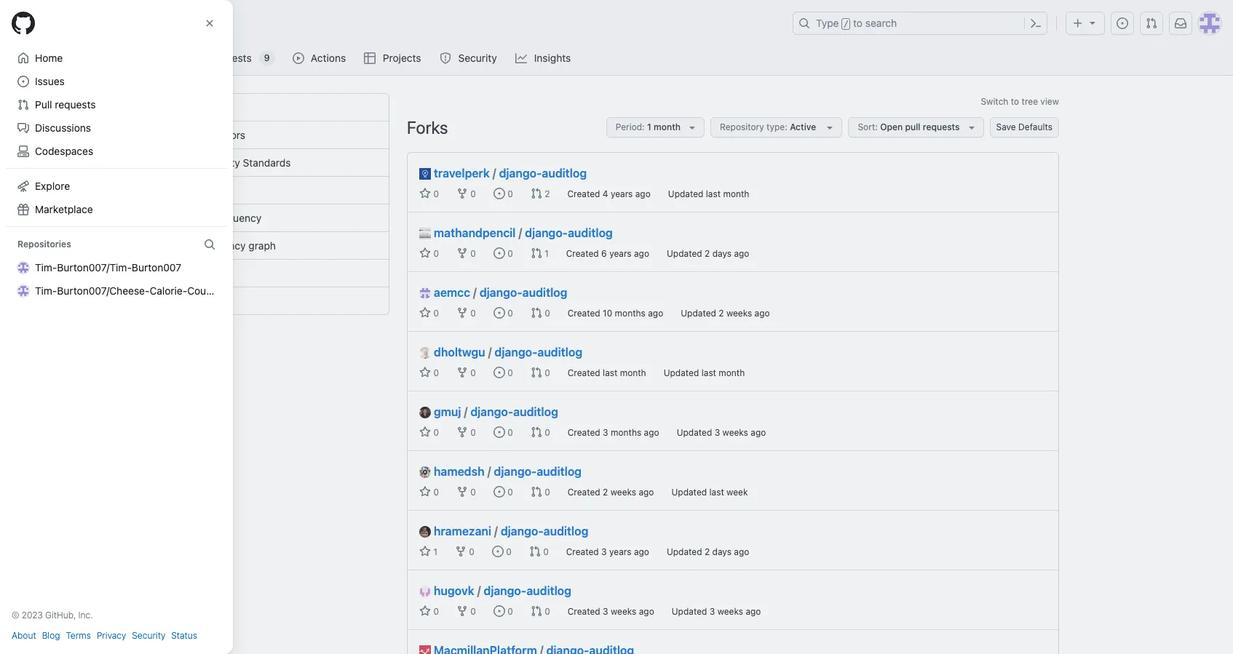Task type: vqa. For each thing, say whether or not it's contained in the screenshot.
Visibility popup button
no



Task type: locate. For each thing, give the bounding box(es) containing it.
0 horizontal spatial 1 link
[[419, 546, 438, 558]]

1 horizontal spatial requests
[[211, 52, 252, 64]]

last for dholtwgu
[[702, 368, 716, 379]]

django- right hugovk
[[484, 585, 527, 598]]

5 star image from the top
[[419, 546, 431, 558]]

inc.
[[78, 610, 93, 621]]

created left 6
[[566, 248, 599, 259]]

triangle down image left the save
[[966, 122, 978, 133]]

weeks
[[727, 308, 752, 319], [723, 427, 748, 438], [611, 487, 636, 498], [611, 607, 637, 617], [718, 607, 743, 617]]

pull down the close icon
[[191, 52, 208, 64]]

2 tim- from the top
[[35, 285, 57, 297]]

1 vertical spatial years
[[610, 248, 632, 259]]

2 vertical spatial years
[[609, 547, 632, 558]]

created down created 3 years ago at the bottom
[[568, 607, 601, 617]]

requests right pull
[[923, 122, 960, 133]]

updated 3 weeks ago for gmuj
[[677, 427, 766, 438]]

/ right dholtwgu
[[488, 346, 492, 359]]

1 vertical spatial star image
[[419, 486, 431, 498]]

2 days from the top
[[713, 547, 732, 558]]

0 horizontal spatial security link
[[132, 630, 166, 643]]

2 horizontal spatial requests
[[923, 122, 960, 133]]

repo forked image for aemcc
[[457, 307, 468, 319]]

django- for aemcc
[[480, 286, 523, 299]]

star image down @travelperk icon
[[419, 188, 431, 200]]

django- up git pull request image
[[501, 525, 544, 538]]

months up 'created 2 weeks ago' at the bottom of the page
[[611, 427, 642, 438]]

to left tree
[[1011, 96, 1020, 107]]

django- right dholtwgu
[[495, 346, 538, 359]]

star image down @gmuj image
[[419, 427, 431, 438]]

contributors
[[186, 129, 245, 141]]

open
[[881, 122, 903, 133]]

django- for mathandpencil
[[525, 226, 568, 240]]

forks link
[[175, 288, 389, 315]]

command palette image
[[1030, 17, 1042, 29]]

star image down @aemcc image
[[419, 307, 431, 319]]

/ for hamedsh
[[488, 465, 491, 478]]

1 down @hramezani icon
[[431, 547, 438, 558]]

0 vertical spatial tim-
[[35, 261, 57, 274]]

0 vertical spatial updated 3 weeks ago
[[677, 427, 766, 438]]

6 star image from the top
[[419, 606, 431, 617]]

repo forked image down gmuj
[[457, 427, 468, 438]]

active
[[790, 122, 816, 133]]

2 horizontal spatial 1
[[647, 122, 652, 133]]

days for mathandpencil
[[713, 248, 732, 259]]

tim- for burton007/tim-
[[35, 261, 57, 274]]

requests up discussions
[[55, 98, 96, 111]]

4
[[603, 189, 608, 200]]

issues
[[35, 75, 65, 87]]

star image for hamedsh
[[419, 486, 431, 498]]

0 for issue opened icon associated with mathandpencil
[[505, 248, 513, 259]]

1 right period:
[[647, 122, 652, 133]]

days up "updated 2 weeks ago" at the right top
[[713, 248, 732, 259]]

0 for dholtwgu's issue opened image
[[505, 368, 513, 379]]

repository
[[720, 122, 764, 133]]

created for aemcc
[[568, 308, 601, 319]]

last for hamedsh
[[710, 487, 724, 498]]

0 for aemcc's git pull request icon
[[542, 308, 550, 319]]

2 vertical spatial requests
[[923, 122, 960, 133]]

1 vertical spatial security link
[[132, 630, 166, 643]]

0 horizontal spatial security
[[132, 631, 166, 642]]

repo forked image
[[457, 188, 468, 200], [457, 307, 468, 319], [457, 367, 468, 379], [457, 427, 468, 438]]

1 star image from the top
[[419, 248, 431, 259]]

created up the created 3 months ago
[[568, 368, 601, 379]]

django- for hramezani
[[501, 525, 544, 538]]

django- for dholtwgu
[[495, 346, 538, 359]]

2 star image from the top
[[419, 486, 431, 498]]

0 horizontal spatial to
[[853, 17, 863, 29]]

/ for hramezani
[[494, 525, 498, 538]]

triangle down image
[[1087, 17, 1099, 28], [966, 122, 978, 133]]

updated last month for dholtwgu
[[664, 368, 745, 379]]

calorie-
[[150, 285, 187, 297]]

star image down @hamedsh image
[[419, 486, 431, 498]]

save
[[997, 122, 1016, 133]]

star image down @hugovk icon
[[419, 606, 431, 617]]

0 vertical spatial 1
[[647, 122, 652, 133]]

created for gmuj
[[568, 427, 601, 438]]

1 vertical spatial 1
[[542, 248, 549, 259]]

0 vertical spatial triangle down image
[[1087, 17, 1099, 28]]

4 star image from the top
[[419, 427, 431, 438]]

0 vertical spatial updated 2 days ago
[[667, 248, 750, 259]]

created
[[568, 189, 600, 200], [566, 248, 599, 259], [568, 308, 601, 319], [568, 368, 601, 379], [568, 427, 601, 438], [568, 487, 601, 498], [566, 547, 599, 558], [568, 607, 601, 617]]

repo forked image for hugovk
[[457, 606, 468, 617]]

contributors link
[[175, 122, 389, 149]]

triangle down image
[[687, 122, 698, 133], [825, 122, 836, 133]]

0 for star icon associated with mathandpencil
[[431, 248, 439, 259]]

0 for star image associated with travelperk
[[431, 189, 439, 200]]

1 vertical spatial 1 link
[[419, 546, 438, 558]]

updated 2 days ago down "updated last week"
[[667, 547, 750, 558]]

created up created 3 years ago at the bottom
[[568, 487, 601, 498]]

last for travelperk
[[706, 189, 721, 200]]

1 vertical spatial months
[[611, 427, 642, 438]]

git pull request image for gmuj
[[531, 427, 542, 438]]

0 for issue opened image associated with hugovk
[[505, 607, 513, 617]]

requests left 9
[[211, 52, 252, 64]]

code frequency
[[186, 212, 262, 224]]

pull
[[191, 52, 208, 64], [35, 98, 52, 111]]

updated 2 days ago for hramezani
[[667, 547, 750, 558]]

status link
[[171, 630, 197, 643]]

switch to tree view
[[981, 96, 1059, 107]]

years right 4
[[611, 189, 633, 200]]

git pull request image for mathandpencil
[[531, 248, 542, 259]]

repo forked image down hugovk
[[457, 606, 468, 617]]

weeks for gmuj
[[723, 427, 748, 438]]

month down repository
[[723, 189, 750, 200]]

sort: open pull requests
[[858, 122, 960, 133]]

@hramezani image
[[419, 526, 431, 538]]

1 horizontal spatial pull
[[191, 52, 208, 64]]

month down "updated 2 weeks ago" at the right top
[[719, 368, 745, 379]]

1 link down 2 link
[[531, 248, 549, 259]]

pull requests up discussions
[[35, 98, 96, 111]]

/ right aemcc
[[473, 286, 477, 299]]

burton007/tim-
[[57, 261, 132, 274]]

git pull request image
[[1146, 17, 1158, 29], [531, 188, 542, 200], [531, 248, 542, 259], [531, 307, 542, 319], [531, 367, 542, 379], [531, 427, 542, 438], [531, 486, 542, 498], [531, 606, 542, 617]]

play image
[[292, 52, 304, 64]]

created 6 years ago
[[566, 248, 650, 259]]

open global navigation menu image
[[17, 17, 29, 29]]

0 for star icon for aemcc
[[431, 308, 439, 319]]

updated 2 days ago for mathandpencil
[[667, 248, 750, 259]]

issue opened image for aemcc
[[494, 307, 505, 319]]

0 vertical spatial forks
[[407, 117, 448, 138]]

created left 4
[[568, 189, 600, 200]]

0 horizontal spatial requests
[[55, 98, 96, 111]]

/ for dholtwgu
[[488, 346, 492, 359]]

security right shield icon at the left
[[458, 52, 497, 64]]

week
[[727, 487, 748, 498]]

repo forked image down dholtwgu
[[457, 367, 468, 379]]

1 vertical spatial pull
[[35, 98, 52, 111]]

/ right mathandpencil
[[519, 226, 522, 240]]

0 vertical spatial security link
[[434, 47, 504, 69]]

django- right aemcc
[[480, 286, 523, 299]]

tim-
[[35, 261, 57, 274], [35, 285, 57, 297]]

django-auditlog link for dholtwgu
[[495, 346, 583, 359]]

travelperk
[[434, 167, 490, 180]]

/ right "travelperk"
[[493, 167, 496, 180]]

forks down the dependency
[[186, 295, 212, 307]]

pull down issues
[[35, 98, 52, 111]]

triangle down image right period: 1 month
[[687, 122, 698, 133]]

star image down @mathandpencil image
[[419, 248, 431, 259]]

0 horizontal spatial code
[[35, 52, 60, 64]]

created right git pull request image
[[566, 547, 599, 558]]

0 horizontal spatial pull requests
[[35, 98, 96, 111]]

repo forked image down hramezani
[[455, 546, 467, 558]]

updated 2 days ago up "updated 2 weeks ago" at the right top
[[667, 248, 750, 259]]

0 vertical spatial security
[[458, 52, 497, 64]]

2023
[[22, 610, 43, 621]]

auditlog
[[177, 17, 217, 29], [542, 167, 587, 180], [568, 226, 613, 240], [523, 286, 568, 299], [538, 346, 583, 359], [513, 406, 558, 419], [537, 465, 582, 478], [544, 525, 589, 538], [527, 585, 572, 598]]

/ for travelperk
[[493, 167, 496, 180]]

auditlog for hamedsh
[[537, 465, 582, 478]]

0 vertical spatial star image
[[419, 188, 431, 200]]

0 for travelperk issue opened icon
[[505, 189, 513, 200]]

1 vertical spatial updated 2 days ago
[[667, 547, 750, 558]]

repo forked image
[[457, 248, 468, 259], [457, 486, 468, 498], [455, 546, 467, 558], [457, 606, 468, 617]]

repo forked image down hamedsh
[[457, 486, 468, 498]]

mathandpencil
[[434, 226, 516, 240]]

/ django-auditlog for hramezani
[[494, 525, 589, 538]]

0 vertical spatial days
[[713, 248, 732, 259]]

code
[[35, 52, 60, 64], [186, 212, 211, 224]]

plus image
[[1073, 17, 1084, 29]]

/ right hamedsh
[[488, 465, 491, 478]]

0 vertical spatial to
[[853, 17, 863, 29]]

triangle down image right active
[[825, 122, 836, 133]]

auditlog for mathandpencil
[[568, 226, 613, 240]]

years right 6
[[610, 248, 632, 259]]

pull requests down the close icon
[[191, 52, 252, 64]]

/ right gmuj
[[464, 406, 468, 419]]

3 repo forked image from the top
[[457, 367, 468, 379]]

terms
[[66, 631, 91, 642]]

1 days from the top
[[713, 248, 732, 259]]

security inside "security" link
[[458, 52, 497, 64]]

repo forked image for dholtwgu
[[457, 367, 468, 379]]

1 star image from the top
[[419, 188, 431, 200]]

years up created 3 weeks ago
[[609, 547, 632, 558]]

3 for hramezani
[[602, 547, 607, 558]]

django- up 2 link
[[499, 167, 542, 180]]

switch
[[981, 96, 1009, 107]]

1 horizontal spatial code
[[186, 212, 211, 224]]

updated last week
[[672, 487, 748, 498]]

1 horizontal spatial security link
[[434, 47, 504, 69]]

updated for hugovk
[[672, 607, 707, 617]]

0 for star icon associated with gmuj
[[431, 427, 439, 438]]

3 star image from the top
[[419, 367, 431, 379]]

code inside the code link
[[35, 52, 60, 64]]

2 for aemcc
[[719, 308, 724, 319]]

/ right hugovk
[[477, 585, 481, 598]]

dependency graph link
[[175, 232, 389, 260]]

1 vertical spatial triangle down image
[[966, 122, 978, 133]]

security left the status
[[132, 631, 166, 642]]

/ for aemcc
[[473, 286, 477, 299]]

forks up @travelperk icon
[[407, 117, 448, 138]]

/ inside type / to search
[[844, 19, 849, 29]]

requests
[[211, 52, 252, 64], [55, 98, 96, 111], [923, 122, 960, 133]]

1 vertical spatial forks
[[186, 295, 212, 307]]

django-auditlog link for aemcc
[[480, 286, 568, 299]]

updated
[[668, 189, 704, 200], [667, 248, 702, 259], [681, 308, 716, 319], [664, 368, 699, 379], [677, 427, 712, 438], [672, 487, 707, 498], [667, 547, 702, 558], [672, 607, 707, 617]]

created left 10
[[568, 308, 601, 319]]

code up issues
[[35, 52, 60, 64]]

0 vertical spatial pull
[[191, 52, 208, 64]]

save defaults
[[997, 122, 1053, 133]]

2 repo forked image from the top
[[457, 307, 468, 319]]

save defaults button
[[990, 117, 1059, 138]]

@gmuj image
[[419, 407, 431, 419]]

repo forked image down mathandpencil link
[[457, 248, 468, 259]]

django- right gmuj
[[471, 406, 513, 419]]

blog link
[[42, 630, 60, 643]]

triangle down image right plus icon
[[1087, 17, 1099, 28]]

1 horizontal spatial triangle down image
[[825, 122, 836, 133]]

shield image
[[440, 52, 451, 64]]

dependency graph
[[186, 240, 276, 252]]

security link left status link
[[132, 630, 166, 643]]

1 left 6
[[542, 248, 549, 259]]

1 vertical spatial pull requests
[[35, 98, 96, 111]]

repo forked image down "travelperk"
[[457, 188, 468, 200]]

issue opened image for travelperk
[[494, 188, 505, 200]]

4 repo forked image from the top
[[457, 427, 468, 438]]

issue opened image
[[1117, 17, 1129, 29], [494, 188, 505, 200], [494, 248, 505, 259], [494, 427, 505, 438], [494, 486, 505, 498]]

django- for gmuj
[[471, 406, 513, 419]]

django-auditlog link for hramezani
[[501, 525, 589, 538]]

created down created last month on the bottom of page
[[568, 427, 601, 438]]

1 vertical spatial security
[[132, 631, 166, 642]]

git pull request image for hugovk
[[531, 606, 542, 617]]

triangle down image for 1 month
[[687, 122, 698, 133]]

auditlog for gmuj
[[513, 406, 558, 419]]

2
[[542, 189, 550, 200], [705, 248, 710, 259], [719, 308, 724, 319], [603, 487, 608, 498], [705, 547, 710, 558]]

1 triangle down image from the left
[[687, 122, 698, 133]]

1 horizontal spatial pull requests
[[191, 52, 252, 64]]

0 vertical spatial pull requests
[[191, 52, 252, 64]]

django-auditlog
[[139, 17, 217, 29]]

1 link down @hramezani icon
[[419, 546, 438, 558]]

aemcc
[[434, 286, 470, 299]]

/ right hramezani
[[494, 525, 498, 538]]

@travelperk image
[[419, 168, 431, 180]]

created for hamedsh
[[568, 487, 601, 498]]

0 vertical spatial years
[[611, 189, 633, 200]]

1 vertical spatial requests
[[55, 98, 96, 111]]

issue opened image for hamedsh
[[494, 486, 505, 498]]

star image down @dholtwgu icon
[[419, 367, 431, 379]]

graph
[[249, 240, 276, 252]]

ago
[[636, 189, 651, 200], [634, 248, 650, 259], [734, 248, 750, 259], [648, 308, 664, 319], [755, 308, 770, 319], [644, 427, 659, 438], [751, 427, 766, 438], [639, 487, 654, 498], [634, 547, 649, 558], [734, 547, 750, 558], [639, 607, 654, 617], [746, 607, 761, 617]]

0 for git pull request icon related to gmuj
[[542, 427, 550, 438]]

0 for star image corresponding to hamedsh
[[431, 487, 439, 498]]

updated last month
[[668, 189, 750, 200], [664, 368, 745, 379]]

months right 10
[[615, 308, 646, 319]]

close image
[[204, 17, 216, 29]]

days down "updated last week"
[[713, 547, 732, 558]]

/ for gmuj
[[464, 406, 468, 419]]

months
[[615, 308, 646, 319], [611, 427, 642, 438]]

0 for git pull request icon related to dholtwgu
[[542, 368, 550, 379]]

pull
[[905, 122, 921, 133]]

django-
[[139, 17, 177, 29], [499, 167, 542, 180], [525, 226, 568, 240], [480, 286, 523, 299], [495, 346, 538, 359], [471, 406, 513, 419], [494, 465, 537, 478], [501, 525, 544, 538], [484, 585, 527, 598]]

1 horizontal spatial security
[[458, 52, 497, 64]]

month
[[654, 122, 681, 133], [723, 189, 750, 200], [620, 368, 646, 379], [719, 368, 745, 379]]

1 vertical spatial tim-
[[35, 285, 57, 297]]

2 star image from the top
[[419, 307, 431, 319]]

0
[[431, 189, 439, 200], [468, 189, 476, 200], [505, 189, 513, 200], [431, 248, 439, 259], [468, 248, 476, 259], [505, 248, 513, 259], [431, 308, 439, 319], [468, 308, 476, 319], [505, 308, 513, 319], [542, 308, 550, 319], [431, 368, 439, 379], [468, 368, 476, 379], [505, 368, 513, 379], [542, 368, 550, 379], [431, 427, 439, 438], [468, 427, 476, 438], [505, 427, 513, 438], [542, 427, 550, 438], [431, 487, 439, 498], [468, 487, 476, 498], [505, 487, 513, 498], [542, 487, 550, 498], [467, 547, 475, 558], [504, 547, 512, 558], [541, 547, 549, 558], [431, 607, 439, 617], [468, 607, 476, 617], [505, 607, 513, 617], [542, 607, 550, 617]]

created for travelperk
[[568, 189, 600, 200]]

forks
[[407, 117, 448, 138], [186, 295, 212, 307]]

0 vertical spatial months
[[615, 308, 646, 319]]

star image down @hramezani icon
[[419, 546, 431, 558]]

forks inside forks link
[[186, 295, 212, 307]]

to left search
[[853, 17, 863, 29]]

code up the dependency
[[186, 212, 211, 224]]

security link left graph image
[[434, 47, 504, 69]]

security link for projects link
[[434, 47, 504, 69]]

1 tim- from the top
[[35, 261, 57, 274]]

1 vertical spatial days
[[713, 547, 732, 558]]

django- right hamedsh
[[494, 465, 537, 478]]

0 horizontal spatial 1
[[431, 547, 438, 558]]

repo forked image down aemcc
[[457, 307, 468, 319]]

/ right type at the right top of page
[[844, 19, 849, 29]]

star image
[[419, 188, 431, 200], [419, 486, 431, 498]]

1 vertical spatial code
[[186, 212, 211, 224]]

star image
[[419, 248, 431, 259], [419, 307, 431, 319], [419, 367, 431, 379], [419, 427, 431, 438], [419, 546, 431, 558], [419, 606, 431, 617]]

2 link
[[531, 188, 550, 200]]

hramezani link
[[419, 523, 492, 540]]

security
[[458, 52, 497, 64], [132, 631, 166, 642]]

month right period:
[[654, 122, 681, 133]]

issue opened image for dholtwgu
[[494, 367, 505, 379]]

2 triangle down image from the left
[[825, 122, 836, 133]]

days
[[713, 248, 732, 259], [713, 547, 732, 558]]

graph image
[[516, 52, 527, 64]]

burton007
[[132, 261, 181, 274]]

django- down 2 link
[[525, 226, 568, 240]]

0 vertical spatial 1 link
[[531, 248, 549, 259]]

1 horizontal spatial triangle down image
[[1087, 17, 1099, 28]]

created for mathandpencil
[[566, 248, 599, 259]]

0 horizontal spatial triangle down image
[[687, 122, 698, 133]]

years
[[611, 189, 633, 200], [610, 248, 632, 259], [609, 547, 632, 558]]

2 inside 2 link
[[542, 189, 550, 200]]

0 vertical spatial requests
[[211, 52, 252, 64]]

code inside code frequency link
[[186, 212, 211, 224]]

0 for aemcc's issue opened image
[[505, 308, 513, 319]]

0 horizontal spatial forks
[[186, 295, 212, 307]]

last
[[706, 189, 721, 200], [603, 368, 618, 379], [702, 368, 716, 379], [710, 487, 724, 498]]

created for dholtwgu
[[568, 368, 601, 379]]

dialog
[[0, 0, 233, 655]]

0 for hramezani issue opened image
[[504, 547, 512, 558]]

1 repo forked image from the top
[[457, 188, 468, 200]]

1 vertical spatial to
[[1011, 96, 1020, 107]]

1 vertical spatial updated 3 weeks ago
[[672, 607, 761, 617]]

hugovk
[[434, 585, 474, 598]]

star image for travelperk
[[419, 188, 431, 200]]

period: 1 month
[[616, 122, 681, 133]]

years for travelperk
[[611, 189, 633, 200]]

1 horizontal spatial 1
[[542, 248, 549, 259]]

0 vertical spatial code
[[35, 52, 60, 64]]

weeks for hugovk
[[718, 607, 743, 617]]

1 vertical spatial updated last month
[[664, 368, 745, 379]]

3 for gmuj
[[603, 427, 608, 438]]

issue opened image
[[494, 307, 505, 319], [494, 367, 505, 379], [492, 546, 504, 558], [494, 606, 505, 617]]

repositories list
[[12, 256, 225, 303]]

0 vertical spatial updated last month
[[668, 189, 750, 200]]



Task type: describe. For each thing, give the bounding box(es) containing it.
repositories
[[17, 239, 71, 250]]

blog
[[42, 631, 60, 642]]

star image for hugovk
[[419, 606, 431, 617]]

gmuj
[[434, 406, 461, 419]]

travelperk link
[[419, 165, 490, 182]]

community standards
[[186, 157, 291, 169]]

auditlog for travelperk
[[542, 167, 587, 180]]

projects link
[[359, 47, 428, 69]]

0 horizontal spatial pull
[[35, 98, 52, 111]]

0 for issue opened icon for hamedsh
[[505, 487, 513, 498]]

created for hugovk
[[568, 607, 601, 617]]

tim-burton007/cheese-calorie-counter link
[[12, 280, 225, 303]]

discussions link
[[12, 117, 221, 140]]

updated for hamedsh
[[672, 487, 707, 498]]

©
[[12, 610, 19, 621]]

about blog terms privacy security status
[[12, 631, 197, 642]]

@macmillanplatform image
[[419, 646, 431, 655]]

1 horizontal spatial forks
[[407, 117, 448, 138]]

search
[[866, 17, 897, 29]]

git pull request image
[[529, 546, 541, 558]]

codespaces
[[35, 145, 93, 157]]

tim-burton007/cheese-calorie-counter
[[35, 285, 225, 297]]

django- for travelperk
[[499, 167, 542, 180]]

years for mathandpencil
[[610, 248, 632, 259]]

month down created 10 months ago
[[620, 368, 646, 379]]

discussions
[[35, 122, 91, 134]]

type
[[816, 17, 839, 29]]

hamedsh link
[[419, 463, 485, 481]]

code frequency link
[[175, 205, 389, 232]]

updated 2 weeks ago
[[681, 308, 770, 319]]

star image for dholtwgu
[[419, 367, 431, 379]]

0 for star icon for hugovk
[[431, 607, 439, 617]]

community
[[186, 157, 240, 169]]

days for hramezani
[[713, 547, 732, 558]]

projects
[[383, 52, 421, 64]]

git pull request image for travelperk
[[531, 188, 542, 200]]

1 horizontal spatial to
[[1011, 96, 1020, 107]]

security inside dialog
[[132, 631, 166, 642]]

switch to tree view link
[[981, 96, 1059, 107]]

updated for aemcc
[[681, 308, 716, 319]]

created 10 months ago
[[568, 308, 664, 319]]

2 for hramezani
[[705, 547, 710, 558]]

updated for gmuj
[[677, 427, 712, 438]]

issue opened image for gmuj
[[494, 427, 505, 438]]

frequency
[[214, 212, 262, 224]]

created 3 months ago
[[568, 427, 659, 438]]

git pull request image for hamedsh
[[531, 486, 542, 498]]

dependency
[[186, 240, 246, 252]]

hugovk link
[[419, 583, 474, 600]]

updated for mathandpencil
[[667, 248, 702, 259]]

insights link
[[510, 47, 578, 69]]

/ django-auditlog for hamedsh
[[488, 465, 582, 478]]

created for hramezani
[[566, 547, 599, 558]]

dialog containing home
[[0, 0, 233, 655]]

/ django-auditlog for aemcc
[[473, 286, 568, 299]]

triangle down image for active
[[825, 122, 836, 133]]

type:
[[767, 122, 788, 133]]

dholtwgu
[[434, 346, 485, 359]]

django-auditlog link for hamedsh
[[494, 465, 582, 478]]

home link
[[12, 47, 221, 70]]

@aemcc image
[[419, 288, 431, 299]]

marketplace link
[[12, 198, 221, 221]]

counter
[[187, 285, 225, 297]]

6
[[602, 248, 607, 259]]

issue opened image for hugovk
[[494, 606, 505, 617]]

mathandpencil link
[[419, 224, 516, 242]]

star image for mathandpencil
[[419, 248, 431, 259]]

sort:
[[858, 122, 878, 133]]

tim-burton007/tim-burton007 link
[[12, 256, 221, 280]]

tree
[[1022, 96, 1038, 107]]

auditlog for aemcc
[[523, 286, 568, 299]]

gmuj link
[[419, 403, 461, 421]]

@hugovk image
[[419, 586, 431, 598]]

1 horizontal spatial 1 link
[[531, 248, 549, 259]]

updated 3 weeks ago for hugovk
[[672, 607, 761, 617]]

auditlog for hramezani
[[544, 525, 589, 538]]

insights element
[[174, 93, 390, 315]]

privacy link
[[97, 630, 126, 643]]

security link for privacy link
[[132, 630, 166, 643]]

dholtwgu link
[[419, 344, 485, 361]]

code link
[[12, 47, 67, 69]]

about link
[[12, 630, 36, 643]]

0 horizontal spatial triangle down image
[[966, 122, 978, 133]]

/ for mathandpencil
[[519, 226, 522, 240]]

actions link
[[287, 47, 353, 69]]

updated for hramezani
[[667, 547, 702, 558]]

@dholtwgu image
[[419, 347, 431, 359]]

/ for hugovk
[[477, 585, 481, 598]]

marketplace
[[35, 203, 93, 216]]

codespaces link
[[12, 140, 221, 163]]

repo forked image for travelperk
[[457, 188, 468, 200]]

issue opened image for mathandpencil
[[494, 248, 505, 259]]

aemcc link
[[419, 284, 470, 301]]

repository type: active
[[720, 122, 819, 133]]

explore link
[[12, 175, 221, 198]]

0 for git pull request icon for hamedsh
[[542, 487, 550, 498]]

repo forked image for gmuj
[[457, 427, 468, 438]]

terms link
[[66, 630, 91, 643]]

insights
[[534, 52, 571, 64]]

view
[[1041, 96, 1059, 107]]

issues link
[[12, 70, 221, 93]]

burton007/cheese-
[[57, 285, 150, 297]]

community standards link
[[175, 149, 389, 177]]

created 4 years ago
[[568, 189, 651, 200]]

notifications image
[[1175, 17, 1187, 29]]

django-auditlog link for mathandpencil
[[525, 226, 613, 240]]

0 for dholtwgu's star icon
[[431, 368, 439, 379]]

home
[[35, 52, 63, 64]]

created 3 years ago
[[566, 547, 649, 558]]

0 for hugovk's git pull request icon
[[542, 607, 550, 617]]

years for hramezani
[[609, 547, 632, 558]]

tim-burton007/tim-burton007
[[35, 261, 181, 274]]

privacy
[[97, 631, 126, 642]]

/ django-auditlog for dholtwgu
[[488, 346, 583, 359]]

updated for dholtwgu
[[664, 368, 699, 379]]

table image
[[364, 52, 376, 64]]

standards
[[243, 157, 291, 169]]

9
[[264, 52, 270, 63]]

code image
[[17, 52, 29, 64]]

created 3 weeks ago
[[568, 607, 654, 617]]

months for aemcc
[[615, 308, 646, 319]]

updated for travelperk
[[668, 189, 704, 200]]

/ django-auditlog for mathandpencil
[[519, 226, 613, 240]]

@mathandpencil image
[[419, 228, 431, 240]]

2 vertical spatial 1
[[431, 547, 438, 558]]

period:
[[616, 122, 645, 133]]

created 2 weeks ago
[[568, 487, 654, 498]]

0 for issue opened icon associated with gmuj
[[505, 427, 513, 438]]

pull requests link
[[12, 93, 221, 117]]

hramezani
[[434, 525, 492, 538]]

explore
[[35, 180, 70, 192]]

repo forked image for hramezani
[[455, 546, 467, 558]]

django-auditlog link for travelperk
[[499, 167, 587, 180]]

code for code frequency
[[186, 212, 211, 224]]

github,
[[45, 610, 76, 621]]

django- left the close icon
[[139, 17, 177, 29]]

git pull request image for dholtwgu
[[531, 367, 542, 379]]

star image for hramezani
[[419, 546, 431, 558]]

django- for hugovk
[[484, 585, 527, 598]]

2 for mathandpencil
[[705, 248, 710, 259]]

about
[[12, 631, 36, 642]]

git pull request image for aemcc
[[531, 307, 542, 319]]

tim- for burton007/cheese-
[[35, 285, 57, 297]]

type / to search
[[816, 17, 897, 29]]

status
[[171, 631, 197, 642]]

defaults
[[1019, 122, 1053, 133]]

/ django-auditlog for travelperk
[[493, 167, 587, 180]]

created last month
[[568, 368, 646, 379]]

/ django-auditlog for gmuj
[[464, 406, 558, 419]]

updated last month for travelperk
[[668, 189, 750, 200]]

repo forked image for mathandpencil
[[457, 248, 468, 259]]

django-auditlog link for gmuj
[[471, 406, 558, 419]]

weeks for aemcc
[[727, 308, 752, 319]]

© 2023 github, inc.
[[12, 610, 93, 621]]

django- for hamedsh
[[494, 465, 537, 478]]

@hamedsh image
[[419, 467, 431, 478]]

actions
[[311, 52, 346, 64]]

django-auditlog link for hugovk
[[484, 585, 572, 598]]



